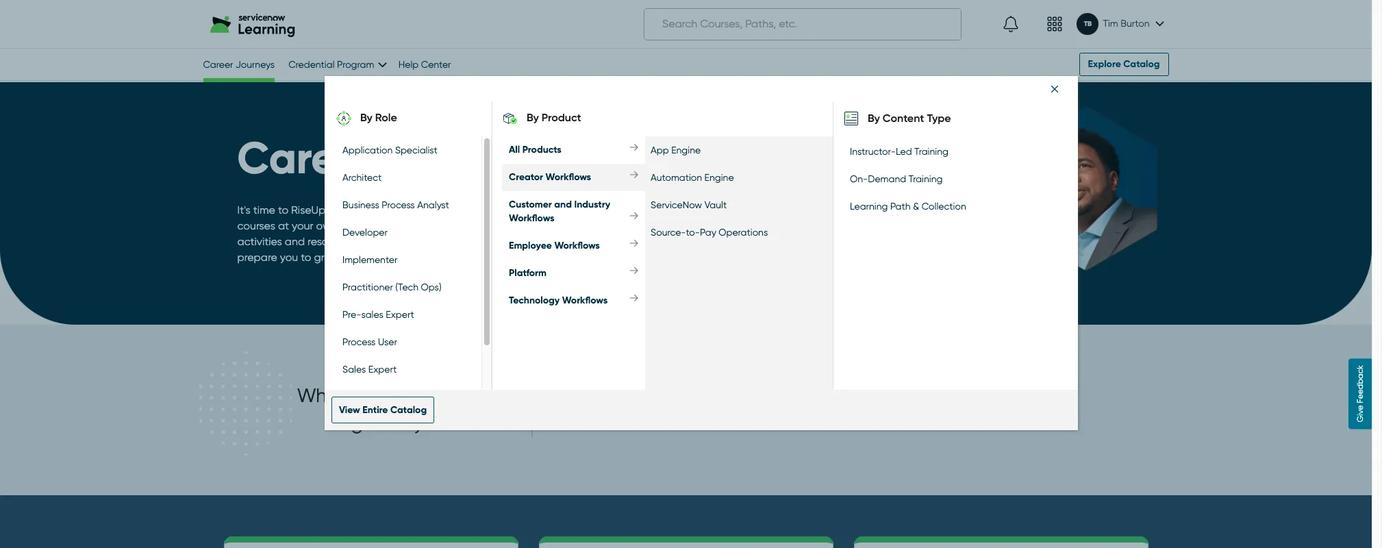 Task type: locate. For each thing, give the bounding box(es) containing it.
career journeys main content
[[0, 82, 1373, 548]]

journey
[[418, 385, 482, 407]]

all
[[509, 144, 520, 156]]

a right find
[[862, 399, 868, 412]]

a right get at bottom
[[697, 415, 704, 428]]

0 vertical spatial get
[[564, 204, 581, 217]]

based
[[938, 399, 970, 412]]

1 vertical spatial career journeys
[[237, 132, 572, 185]]

0 vertical spatial training
[[915, 146, 949, 157]]

0 horizontal spatial process
[[343, 336, 376, 347]]

curated
[[572, 235, 612, 248]]

servicenow down the automation
[[651, 199, 703, 210]]

that up experience. in the bottom left of the page
[[636, 399, 658, 412]]

1 vertical spatial a
[[862, 399, 868, 412]]

and up progress,
[[555, 199, 572, 210]]

in down "carefully"
[[535, 251, 544, 264]]

1 horizontal spatial by
[[527, 111, 539, 124]]

business process analyst
[[343, 199, 449, 210]]

at
[[278, 219, 289, 232]]

workflows inside customer and industry workflows
[[509, 212, 555, 224]]

process up the hands-
[[382, 199, 415, 210]]

application specialist link
[[343, 145, 438, 156]]

0 vertical spatial engine
[[672, 144, 701, 155]]

1 horizontal spatial that
[[636, 399, 658, 412]]

on
[[428, 219, 441, 232], [973, 399, 985, 412]]

to down level
[[913, 415, 923, 428]]

which
[[297, 385, 352, 407]]

and up the hands-
[[415, 204, 435, 217]]

expert right sales
[[386, 309, 414, 320]]

your down riseup
[[292, 219, 314, 232]]

1 vertical spatial in
[[888, 383, 897, 396]]

you left there.
[[584, 204, 602, 217]]

career inside which career journey is right for you?
[[357, 385, 413, 407]]

0 horizontal spatial ecosystem.
[[627, 251, 683, 264]]

a right grow
[[342, 251, 349, 264]]

1 vertical spatial training
[[909, 173, 943, 184]]

workflows
[[546, 171, 591, 183], [509, 212, 555, 224], [555, 240, 600, 251], [562, 295, 608, 306]]

path
[[891, 201, 911, 212]]

can down creator
[[517, 204, 536, 217]]

expert down user
[[369, 364, 397, 375]]

journeys down explore
[[614, 235, 656, 248]]

0 vertical spatial career
[[203, 59, 233, 70]]

specialist
[[395, 145, 438, 156]]

automation engine link
[[651, 172, 734, 183]]

on up elevate
[[428, 219, 441, 232]]

employee
[[509, 240, 552, 251]]

servicenow vault link
[[651, 199, 727, 210]]

0 vertical spatial to
[[278, 204, 289, 217]]

on-
[[850, 173, 869, 184]]

customer
[[509, 199, 552, 210]]

your up get at bottom
[[677, 399, 699, 412]]

content
[[883, 112, 925, 125]]

journeys up track
[[473, 204, 514, 217]]

a inside career journeys are designed around in-demand roles in the servicenow ecosystem. choose one that fits your interests, and we'll help you find a starting level based on your skills and experience.
[[862, 399, 868, 412]]

automation engine
[[651, 172, 734, 183]]

to up at
[[278, 204, 289, 217]]

process up sales
[[343, 336, 376, 347]]

activities
[[237, 235, 282, 248]]

view
[[339, 404, 360, 416]]

0 horizontal spatial catalog
[[391, 404, 427, 416]]

career
[[203, 59, 233, 70], [237, 132, 378, 185], [614, 383, 649, 396]]

pre-
[[343, 309, 362, 320]]

automation
[[651, 172, 702, 183]]

0 vertical spatial you're
[[387, 251, 416, 264]]

1 vertical spatial servicenow
[[566, 251, 625, 264]]

1 vertical spatial you
[[280, 251, 298, 264]]

learning
[[850, 201, 888, 212]]

implementer
[[343, 254, 398, 265]]

and
[[555, 199, 572, 210], [415, 204, 435, 217], [591, 219, 611, 232], [285, 235, 305, 248], [748, 399, 768, 412], [1037, 399, 1057, 412]]

the
[[546, 251, 563, 264], [900, 383, 916, 396]]

get down servicenow,
[[371, 219, 389, 232]]

technology workflows
[[509, 295, 608, 306]]

journeys
[[473, 204, 514, 217], [614, 235, 656, 248], [652, 383, 693, 396]]

1 horizontal spatial can
[[517, 204, 536, 217]]

application specialist
[[343, 145, 438, 156]]

help up progress,
[[539, 204, 561, 217]]

by left content on the top of page
[[868, 112, 880, 125]]

by
[[360, 111, 373, 124], [527, 111, 539, 124], [868, 112, 880, 125]]

journeys
[[236, 59, 275, 70], [389, 132, 572, 185]]

help center
[[399, 59, 451, 70]]

by for by role
[[360, 111, 373, 124]]

workflows down progress,
[[555, 240, 600, 251]]

the up level
[[900, 383, 916, 396]]

1 horizontal spatial engine
[[705, 172, 734, 183]]

by for by product
[[527, 111, 539, 124]]

1 vertical spatial engine
[[705, 172, 734, 183]]

you're inside 'it's time to riseup with servicenow, and career journeys can help get you there. take courses at your own pace, get hands-on practice, track your progress, and explore activities and resources that can elevate your skills. these carefully curated journeys will prepare you to grow a career you're truly passionate about in the servicenow ecosystem.'
[[387, 251, 416, 264]]

1 horizontal spatial career
[[237, 132, 378, 185]]

and down at
[[285, 235, 305, 248]]

0 vertical spatial that
[[358, 235, 379, 248]]

with
[[328, 204, 349, 217]]

get a recommendation link
[[675, 415, 793, 428]]

1 horizontal spatial a
[[697, 415, 704, 428]]

1 vertical spatial that
[[636, 399, 658, 412]]

all products
[[509, 144, 562, 156]]

is
[[487, 385, 500, 407]]

0 horizontal spatial servicenow
[[566, 251, 625, 264]]

0 vertical spatial you
[[584, 204, 602, 217]]

0 vertical spatial a
[[342, 251, 349, 264]]

your left skills
[[988, 399, 1010, 412]]

2 horizontal spatial you
[[819, 399, 837, 412]]

2 vertical spatial to
[[913, 415, 923, 428]]

0 horizontal spatial can
[[382, 235, 401, 248]]

2 vertical spatial career
[[614, 383, 649, 396]]

help
[[539, 204, 561, 217], [795, 399, 816, 412]]

0 vertical spatial career
[[438, 204, 470, 217]]

hexagon dots image image
[[199, 352, 292, 456]]

on right based
[[973, 399, 985, 412]]

2 vertical spatial journeys
[[652, 383, 693, 396]]

1 horizontal spatial process
[[382, 199, 415, 210]]

creator workflows
[[509, 171, 591, 183]]

vault
[[705, 199, 727, 210]]

0 vertical spatial career journeys
[[203, 59, 275, 70]]

in-
[[803, 383, 817, 396]]

by left product
[[527, 111, 539, 124]]

1 horizontal spatial in
[[888, 383, 897, 396]]

to-
[[686, 227, 700, 238]]

1 vertical spatial journeys
[[389, 132, 572, 185]]

by left role at the top left of the page
[[360, 111, 373, 124]]

0 vertical spatial help
[[539, 204, 561, 217]]

to left grow
[[301, 251, 311, 264]]

training
[[915, 146, 949, 157], [909, 173, 943, 184]]

0 horizontal spatial you're
[[387, 251, 416, 264]]

that up implementer link on the top left
[[358, 235, 379, 248]]

0 horizontal spatial career
[[203, 59, 233, 70]]

engine up vault at the right top
[[705, 172, 734, 183]]

2 vertical spatial a
[[697, 415, 704, 428]]

in up starting
[[888, 383, 897, 396]]

can down the hands-
[[382, 235, 401, 248]]

0 vertical spatial ecosystem.
[[627, 251, 683, 264]]

passionate
[[443, 251, 499, 264]]

ecosystem. up skills
[[981, 383, 1036, 396]]

servicenow inside career journeys are designed around in-demand roles in the servicenow ecosystem. choose one that fits your interests, and we'll help you find a starting level based on your skills and experience.
[[919, 383, 978, 396]]

1 horizontal spatial you
[[584, 204, 602, 217]]

0 horizontal spatial help
[[539, 204, 561, 217]]

to
[[278, 204, 289, 217], [301, 251, 311, 264], [913, 415, 923, 428]]

2 horizontal spatial by
[[868, 112, 880, 125]]

journeys inside career journeys are designed around in-demand roles in the servicenow ecosystem. choose one that fits your interests, and we'll help you find a starting level based on your skills and experience.
[[652, 383, 693, 396]]

help center link
[[399, 59, 451, 70]]

1 vertical spatial career
[[352, 251, 384, 264]]

2 horizontal spatial servicenow
[[919, 383, 978, 396]]

journeys inside main content
[[389, 132, 572, 185]]

pace,
[[340, 219, 369, 232]]

0 horizontal spatial journeys
[[236, 59, 275, 70]]

0 horizontal spatial a
[[342, 251, 349, 264]]

track
[[490, 219, 516, 232]]

1 horizontal spatial catalog
[[1124, 58, 1161, 70]]

0 vertical spatial process
[[382, 199, 415, 210]]

sales expert
[[343, 364, 397, 375]]

expert
[[386, 309, 414, 320], [369, 364, 397, 375]]

2 vertical spatial servicenow
[[919, 383, 978, 396]]

will
[[658, 235, 674, 248]]

instructor-led training link
[[850, 146, 949, 157]]

1 horizontal spatial get
[[564, 204, 581, 217]]

0 vertical spatial journeys
[[473, 204, 514, 217]]

&
[[914, 201, 920, 212]]

0 vertical spatial can
[[517, 204, 536, 217]]

progress,
[[543, 219, 588, 232]]

1 vertical spatial ecosystem.
[[981, 383, 1036, 396]]

0 vertical spatial on
[[428, 219, 441, 232]]

1 horizontal spatial on
[[973, 399, 985, 412]]

help inside 'it's time to riseup with servicenow, and career journeys can help get you there. take courses at your own pace, get hands-on practice, track your progress, and explore activities and resources that can elevate your skills. these carefully curated journeys will prepare you to grow a career you're truly passionate about in the servicenow ecosystem.'
[[539, 204, 561, 217]]

0 horizontal spatial by
[[360, 111, 373, 124]]

help down in-
[[795, 399, 816, 412]]

workflows right the technology
[[562, 295, 608, 306]]

servicenow up based
[[919, 383, 978, 396]]

0 vertical spatial the
[[546, 251, 563, 264]]

1 vertical spatial help
[[795, 399, 816, 412]]

training up the '&' on the right of page
[[909, 173, 943, 184]]

1 vertical spatial catalog
[[391, 404, 427, 416]]

ecosystem. down 'will'
[[627, 251, 683, 264]]

in inside 'it's time to riseup with servicenow, and career journeys can help get you there. take courses at your own pace, get hands-on practice, track your progress, and explore activities and resources that can elevate your skills. these carefully curated journeys will prepare you to grow a career you're truly passionate about in the servicenow ecosystem.'
[[535, 251, 544, 264]]

1 vertical spatial the
[[900, 383, 916, 396]]

workflows down all products link
[[546, 171, 591, 183]]

1 horizontal spatial you're
[[805, 415, 834, 428]]

view entire catalog link
[[339, 404, 427, 416]]

0 vertical spatial servicenow
[[651, 199, 703, 210]]

you're down elevate
[[387, 251, 416, 264]]

2 vertical spatial you
[[819, 399, 837, 412]]

you right prepare
[[280, 251, 298, 264]]

servicenow
[[651, 199, 703, 210], [566, 251, 625, 264], [919, 383, 978, 396]]

2 horizontal spatial career
[[614, 383, 649, 396]]

0 vertical spatial expert
[[386, 309, 414, 320]]

0 horizontal spatial that
[[358, 235, 379, 248]]

journeys up fits
[[652, 383, 693, 396]]

all products link
[[502, 136, 646, 164]]

1 vertical spatial can
[[382, 235, 401, 248]]

you down the demand
[[819, 399, 837, 412]]

your
[[292, 219, 314, 232], [519, 219, 540, 232], [444, 235, 465, 248], [677, 399, 699, 412], [988, 399, 1010, 412]]

0 horizontal spatial in
[[535, 251, 544, 264]]

process user link
[[343, 336, 397, 347]]

center
[[421, 59, 451, 70]]

on inside career journeys are designed around in-demand roles in the servicenow ecosystem. choose one that fits your interests, and we'll help you find a starting level based on your skills and experience.
[[973, 399, 985, 412]]

engine right app
[[672, 144, 701, 155]]

1 horizontal spatial ecosystem.
[[981, 383, 1036, 396]]

sales expert link
[[343, 364, 397, 375]]

servicenow down the curated
[[566, 251, 625, 264]]

1 horizontal spatial servicenow
[[651, 199, 703, 210]]

1 horizontal spatial help
[[795, 399, 816, 412]]

entire
[[363, 404, 388, 416]]

pay
[[700, 227, 717, 238]]

and inside customer and industry workflows
[[555, 199, 572, 210]]

business process analyst link
[[343, 199, 449, 210]]

training for on-demand training
[[909, 173, 943, 184]]

explore catalog
[[1089, 58, 1161, 70]]

1 vertical spatial get
[[371, 219, 389, 232]]

workflows down customer
[[509, 212, 555, 224]]

2 horizontal spatial a
[[862, 399, 868, 412]]

0 vertical spatial in
[[535, 251, 544, 264]]

it's
[[237, 204, 251, 217]]

prepare
[[237, 251, 277, 264]]

the down "carefully"
[[546, 251, 563, 264]]

get up progress,
[[564, 204, 581, 217]]

0 horizontal spatial the
[[546, 251, 563, 264]]

1 horizontal spatial journeys
[[389, 132, 572, 185]]

help inside career journeys are designed around in-demand roles in the servicenow ecosystem. choose one that fits your interests, and we'll help you find a starting level based on your skills and experience.
[[795, 399, 816, 412]]

2 vertical spatial career
[[357, 385, 413, 407]]

0 horizontal spatial on
[[428, 219, 441, 232]]

in inside career journeys are designed around in-demand roles in the servicenow ecosystem. choose one that fits your interests, and we'll help you find a starting level based on your skills and experience.
[[888, 383, 897, 396]]

training right led
[[915, 146, 949, 157]]

start.
[[926, 415, 952, 428]]

and down choose
[[1037, 399, 1057, 412]]

you're right if at bottom
[[805, 415, 834, 428]]

0 horizontal spatial engine
[[672, 144, 701, 155]]

for
[[386, 412, 409, 435]]

1 horizontal spatial to
[[301, 251, 311, 264]]

your up employee
[[519, 219, 540, 232]]

engine
[[672, 144, 701, 155], [705, 172, 734, 183]]

practitioner (tech ops)
[[343, 282, 442, 293]]

1 horizontal spatial the
[[900, 383, 916, 396]]

1 vertical spatial on
[[973, 399, 985, 412]]



Task type: vqa. For each thing, say whether or not it's contained in the screenshot.
recommend.
no



Task type: describe. For each thing, give the bounding box(es) containing it.
1 vertical spatial to
[[301, 251, 311, 264]]

level
[[912, 399, 935, 412]]

fits
[[660, 399, 675, 412]]

pre-sales expert link
[[343, 309, 414, 320]]

servicenow vault
[[651, 199, 727, 210]]

learning path & collection
[[850, 201, 967, 212]]

servicenow,
[[352, 204, 413, 217]]

practice,
[[444, 219, 488, 232]]

which career journey is right for you?
[[297, 385, 500, 435]]

elevate
[[404, 235, 441, 248]]

industry
[[575, 199, 611, 210]]

0 vertical spatial journeys
[[236, 59, 275, 70]]

pre-sales expert
[[343, 309, 414, 320]]

by for by content type
[[868, 112, 880, 125]]

on-demand training link
[[850, 173, 943, 184]]

engine for app engine
[[672, 144, 701, 155]]

role
[[375, 111, 397, 124]]

and up the curated
[[591, 219, 611, 232]]

riseup
[[291, 204, 326, 217]]

ecosystem. inside 'it's time to riseup with servicenow, and career journeys can help get you there. take courses at your own pace, get hands-on practice, track your progress, and explore activities and resources that can elevate your skills. these carefully curated journeys will prepare you to grow a career you're truly passionate about in the servicenow ecosystem.'
[[627, 251, 683, 264]]

resources
[[308, 235, 355, 248]]

journey banner image image
[[777, 96, 1159, 311]]

by role
[[360, 111, 397, 124]]

instructor-led training
[[850, 146, 949, 157]]

engine for automation engine
[[705, 172, 734, 183]]

that inside career journeys are designed around in-demand roles in the servicenow ecosystem. choose one that fits your interests, and we'll help you find a starting level based on your skills and experience.
[[636, 399, 658, 412]]

learning path & collection link
[[850, 201, 967, 212]]

grow
[[314, 251, 339, 264]]

interests,
[[702, 399, 746, 412]]

1 vertical spatial you're
[[805, 415, 834, 428]]

practitioner
[[343, 282, 393, 293]]

explore
[[1089, 58, 1122, 70]]

truly
[[419, 251, 440, 264]]

carefully
[[527, 235, 569, 248]]

process user
[[343, 336, 397, 347]]

workflows for technology
[[562, 295, 608, 306]]

not
[[837, 415, 854, 428]]

time
[[253, 204, 275, 217]]

led
[[896, 146, 913, 157]]

1 vertical spatial career
[[237, 132, 378, 185]]

that inside 'it's time to riseup with servicenow, and career journeys can help get you there. take courses at your own pace, get hands-on practice, track your progress, and explore activities and resources that can elevate your skills. these carefully curated journeys will prepare you to grow a career you're truly passionate about in the servicenow ecosystem.'
[[358, 235, 379, 248]]

workflows for employee
[[555, 240, 600, 251]]

developer
[[343, 227, 388, 238]]

ops)
[[421, 282, 442, 293]]

demand
[[868, 173, 907, 184]]

products
[[523, 144, 562, 156]]

catalog inside button
[[391, 404, 427, 416]]

product
[[542, 111, 582, 124]]

recommendation
[[706, 415, 793, 428]]

0 horizontal spatial you
[[280, 251, 298, 264]]

one
[[614, 399, 634, 412]]

right
[[341, 412, 381, 435]]

view entire catalog
[[339, 404, 427, 416]]

help
[[399, 59, 419, 70]]

the inside 'it's time to riseup with servicenow, and career journeys can help get you there. take courses at your own pace, get hands-on practice, track your progress, and explore activities and resources that can elevate your skills. these carefully curated journeys will prepare you to grow a career you're truly passionate about in the servicenow ecosystem.'
[[546, 251, 563, 264]]

starting
[[871, 399, 910, 412]]

a inside 'it's time to riseup with servicenow, and career journeys can help get you there. take courses at your own pace, get hands-on practice, track your progress, and explore activities and resources that can elevate your skills. these carefully curated journeys will prepare you to grow a career you're truly passionate about in the servicenow ecosystem.'
[[342, 251, 349, 264]]

0 horizontal spatial to
[[278, 204, 289, 217]]

find
[[840, 399, 859, 412]]

these
[[495, 235, 525, 248]]

architect link
[[343, 172, 382, 183]]

app engine link
[[651, 144, 701, 155]]

0 vertical spatial catalog
[[1124, 58, 1161, 70]]

1 vertical spatial journeys
[[614, 235, 656, 248]]

career journeys link
[[203, 59, 275, 82]]

get a recommendation if you're not sure where to start.
[[675, 415, 952, 428]]

ecosystem. inside career journeys are designed around in-demand roles in the servicenow ecosystem. choose one that fits your interests, and we'll help you find a starting level based on your skills and experience.
[[981, 383, 1036, 396]]

about
[[502, 251, 532, 264]]

and up recommendation
[[748, 399, 768, 412]]

collection
[[922, 201, 967, 212]]

choose
[[1039, 383, 1078, 396]]

creator
[[509, 171, 543, 183]]

practitioner (tech ops) link
[[343, 282, 442, 293]]

sure
[[856, 415, 877, 428]]

you inside career journeys are designed around in-demand roles in the servicenow ecosystem. choose one that fits your interests, and we'll help you find a starting level based on your skills and experience.
[[819, 399, 837, 412]]

architect
[[343, 172, 382, 183]]

career journeys are designed around in-demand roles in the servicenow ecosystem. choose one that fits your interests, and we'll help you find a starting level based on your skills and experience.
[[614, 383, 1078, 428]]

career journeys inside main content
[[237, 132, 572, 185]]

1 vertical spatial expert
[[369, 364, 397, 375]]

0 horizontal spatial get
[[371, 219, 389, 232]]

where
[[880, 415, 910, 428]]

roles
[[863, 383, 886, 396]]

own
[[316, 219, 337, 232]]

sales
[[343, 364, 366, 375]]

hands-
[[391, 219, 428, 232]]

operations
[[719, 227, 768, 238]]

implementer link
[[343, 254, 398, 265]]

your down practice,
[[444, 235, 465, 248]]

on inside 'it's time to riseup with servicenow, and career journeys can help get you there. take courses at your own pace, get hands-on practice, track your progress, and explore activities and resources that can elevate your skills. these carefully curated journeys will prepare you to grow a career you're truly passionate about in the servicenow ecosystem.'
[[428, 219, 441, 232]]

the inside career journeys are designed around in-demand roles in the servicenow ecosystem. choose one that fits your interests, and we'll help you find a starting level based on your skills and experience.
[[900, 383, 916, 396]]

take
[[635, 204, 659, 217]]

there.
[[604, 204, 633, 217]]

1 vertical spatial process
[[343, 336, 376, 347]]

by product
[[527, 111, 582, 124]]

2 horizontal spatial to
[[913, 415, 923, 428]]

get
[[675, 415, 694, 428]]

explore catalog link
[[1080, 53, 1169, 76]]

(tech
[[396, 282, 419, 293]]

career inside career journeys are designed around in-demand roles in the servicenow ecosystem. choose one that fits your interests, and we'll help you find a starting level based on your skills and experience.
[[614, 383, 649, 396]]

explore
[[614, 219, 651, 232]]

app
[[651, 144, 669, 155]]

servicenow inside 'it's time to riseup with servicenow, and career journeys can help get you there. take courses at your own pace, get hands-on practice, track your progress, and explore activities and resources that can elevate your skills. these carefully curated journeys will prepare you to grow a career you're truly passionate about in the servicenow ecosystem.'
[[566, 251, 625, 264]]

demand
[[817, 383, 860, 396]]

source-
[[651, 227, 686, 238]]

on-demand training
[[850, 173, 943, 184]]

view entire catalog button
[[332, 397, 435, 424]]

customer and industry workflows
[[509, 199, 611, 224]]

experience.
[[614, 415, 672, 428]]

app engine
[[651, 144, 701, 155]]

technology
[[509, 295, 560, 306]]

training for instructor-led training
[[915, 146, 949, 157]]

we'll
[[771, 399, 792, 412]]

workflows for creator
[[546, 171, 591, 183]]



